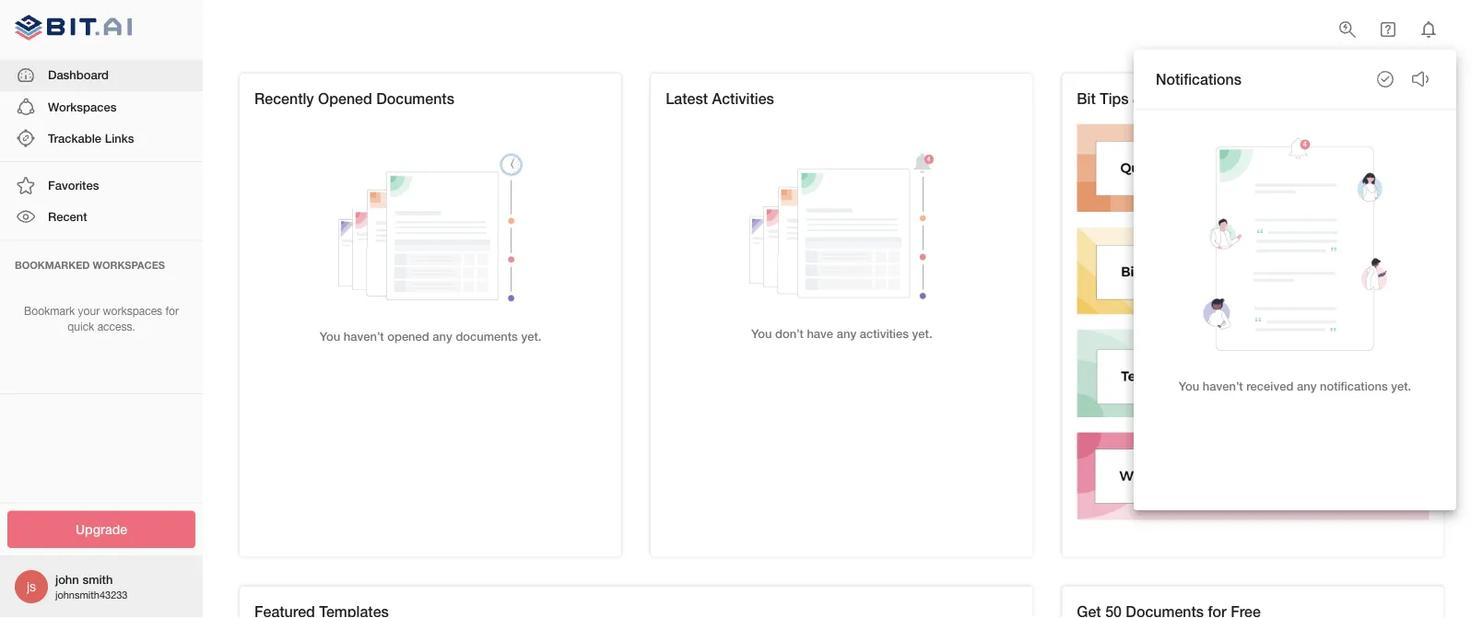 Task type: locate. For each thing, give the bounding box(es) containing it.
activities
[[860, 327, 909, 341]]

upgrade button
[[7, 511, 195, 549]]

any right the received
[[1297, 379, 1317, 393]]

haven't left opened
[[344, 329, 384, 344]]

0 horizontal spatial haven't
[[344, 329, 384, 344]]

favorites button
[[0, 170, 203, 201]]

yet. right documents
[[521, 329, 542, 344]]

workspaces
[[48, 99, 117, 114]]

access.
[[97, 320, 135, 333]]

any right opened
[[433, 329, 453, 344]]

johnsmith43233
[[55, 589, 128, 601]]

bookmark
[[24, 305, 75, 318]]

dashboard button
[[0, 60, 203, 91]]

you left opened
[[320, 329, 340, 344]]

yet. right notifications
[[1392, 379, 1412, 393]]

yet. right activities
[[912, 327, 933, 341]]

notifications
[[1156, 70, 1242, 88]]

dashboard
[[48, 68, 109, 82]]

1 horizontal spatial yet.
[[912, 327, 933, 341]]

documents
[[456, 329, 518, 344]]

quick
[[67, 320, 94, 333]]

trackable links button
[[0, 123, 203, 154]]

any
[[837, 327, 857, 341], [433, 329, 453, 344], [1297, 379, 1317, 393]]

opened
[[387, 329, 429, 344]]

0 horizontal spatial yet.
[[521, 329, 542, 344]]

1 horizontal spatial any
[[837, 327, 857, 341]]

you haven't received any notifications yet.
[[1179, 379, 1412, 393]]

recent button
[[0, 201, 203, 233]]

you haven't opened any documents yet.
[[320, 329, 542, 344]]

1 vertical spatial haven't
[[1203, 379, 1243, 393]]

&
[[1133, 90, 1143, 107]]

bookmarked
[[15, 259, 90, 271]]

any right have at the right bottom of page
[[837, 327, 857, 341]]

you left don't
[[751, 327, 772, 341]]

0 vertical spatial haven't
[[344, 329, 384, 344]]

links
[[105, 131, 134, 145]]

yet.
[[912, 327, 933, 341], [521, 329, 542, 344], [1392, 379, 1412, 393]]

0 horizontal spatial you
[[320, 329, 340, 344]]

1 horizontal spatial you
[[751, 327, 772, 341]]

workspaces button
[[0, 91, 203, 123]]

yet. for recently opened documents
[[521, 329, 542, 344]]

0 horizontal spatial any
[[433, 329, 453, 344]]

1 horizontal spatial haven't
[[1203, 379, 1243, 393]]

bit
[[1077, 90, 1096, 107]]

have
[[807, 327, 834, 341]]

you
[[751, 327, 772, 341], [320, 329, 340, 344], [1179, 379, 1200, 393]]

bookmark your workspaces for quick access.
[[24, 305, 179, 333]]

favorites
[[48, 178, 99, 192]]

js
[[27, 579, 36, 595]]

haven't
[[344, 329, 384, 344], [1203, 379, 1243, 393]]

opened
[[318, 90, 372, 107]]

you left the received
[[1179, 379, 1200, 393]]

haven't left the received
[[1203, 379, 1243, 393]]

any for latest activities
[[837, 327, 857, 341]]

trackable
[[48, 131, 101, 145]]

workspaces
[[103, 305, 162, 318]]

any for recently opened documents
[[433, 329, 453, 344]]



Task type: vqa. For each thing, say whether or not it's contained in the screenshot.
"don't"
yes



Task type: describe. For each thing, give the bounding box(es) containing it.
smith
[[82, 573, 113, 587]]

john
[[55, 573, 79, 587]]

your
[[78, 305, 100, 318]]

notifications
[[1320, 379, 1388, 393]]

documents
[[376, 90, 454, 107]]

latest
[[666, 90, 708, 107]]

bit tips & updates
[[1077, 90, 1204, 107]]

haven't for opened
[[344, 329, 384, 344]]

workspaces
[[93, 259, 165, 271]]

yet. for latest activities
[[912, 327, 933, 341]]

2 horizontal spatial you
[[1179, 379, 1200, 393]]

haven't for received
[[1203, 379, 1243, 393]]

you don't have any activities yet.
[[751, 327, 933, 341]]

john smith johnsmith43233
[[55, 573, 128, 601]]

received
[[1247, 379, 1294, 393]]

tips
[[1100, 90, 1129, 107]]

latest activities
[[666, 90, 774, 107]]

activities
[[712, 90, 774, 107]]

trackable links
[[48, 131, 134, 145]]

upgrade
[[76, 522, 127, 538]]

bookmarked workspaces
[[15, 259, 165, 271]]

for
[[165, 305, 179, 318]]

you for activities
[[751, 327, 772, 341]]

don't
[[775, 327, 804, 341]]

2 horizontal spatial yet.
[[1392, 379, 1412, 393]]

you for opened
[[320, 329, 340, 344]]

updates
[[1147, 90, 1204, 107]]

recent
[[48, 210, 87, 224]]

recently
[[254, 90, 314, 107]]

recently opened documents
[[254, 90, 454, 107]]

2 horizontal spatial any
[[1297, 379, 1317, 393]]



